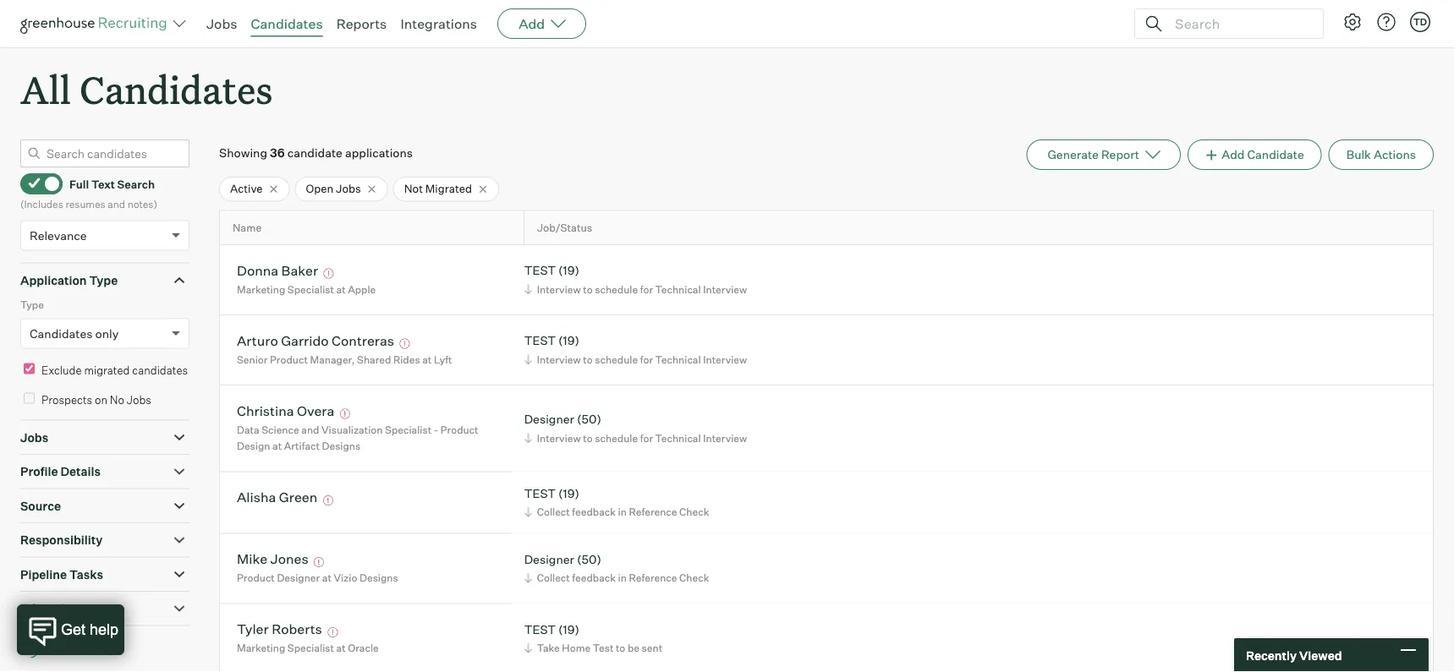 Task type: describe. For each thing, give the bounding box(es) containing it.
source
[[20, 499, 61, 514]]

and inside full text search (includes resumes and notes)
[[108, 198, 125, 210]]

designs inside data science and visualization specialist - product design at artifact designs
[[322, 440, 361, 453]]

christina overa
[[237, 403, 335, 419]]

christina overa link
[[237, 403, 335, 422]]

td button
[[1411, 12, 1431, 32]]

actions
[[1374, 147, 1417, 162]]

add for add
[[519, 15, 545, 32]]

specialist inside data science and visualization specialist - product design at artifact designs
[[385, 424, 432, 436]]

sent
[[642, 642, 663, 655]]

tyler roberts has been in take home test for more than 7 days image
[[325, 628, 341, 638]]

feedback for designer (50)
[[572, 572, 616, 585]]

reset
[[46, 644, 77, 659]]

reports
[[337, 15, 387, 32]]

to inside "test (19) take home test to be sent"
[[616, 642, 626, 655]]

test
[[593, 642, 614, 655]]

responsibility
[[20, 533, 103, 548]]

bulk actions link
[[1329, 140, 1434, 170]]

technical for arturo garrido contreras
[[656, 353, 701, 366]]

and inside data science and visualization specialist - product design at artifact designs
[[302, 424, 319, 436]]

vizio
[[334, 572, 358, 585]]

christina overa has been in technical interview for more than 14 days image
[[338, 409, 353, 419]]

lyft
[[434, 353, 452, 366]]

rides
[[393, 353, 420, 366]]

prospects on no jobs
[[41, 393, 151, 407]]

manager,
[[310, 353, 355, 366]]

candidate
[[1248, 147, 1305, 162]]

(50) for jones
[[577, 552, 602, 567]]

checkmark image
[[28, 177, 41, 189]]

feedback for test (19)
[[572, 506, 616, 519]]

jobs right open at the left top of the page
[[336, 182, 361, 196]]

oracle
[[348, 642, 379, 655]]

marketing specialist at oracle
[[237, 642, 379, 655]]

add for add candidate
[[1222, 147, 1245, 162]]

at inside data science and visualization specialist - product design at artifact designs
[[273, 440, 282, 453]]

technical for donna baker
[[656, 283, 701, 296]]

arturo
[[237, 332, 278, 349]]

relevance
[[30, 228, 87, 243]]

alisha green has been in reference check for more than 10 days image
[[321, 496, 336, 506]]

reset filters
[[46, 644, 114, 659]]

for for christina overa
[[640, 432, 653, 445]]

generate report button
[[1027, 140, 1181, 170]]

reference for (19)
[[629, 506, 677, 519]]

configure image
[[1343, 12, 1363, 32]]

(50) for overa
[[577, 412, 602, 427]]

mike
[[237, 551, 268, 568]]

for for donna baker
[[640, 283, 653, 296]]

name
[[233, 221, 262, 235]]

full text search (includes resumes and notes)
[[20, 177, 157, 210]]

jobs link
[[206, 15, 237, 32]]

arturo garrido contreras
[[237, 332, 394, 349]]

all
[[20, 64, 71, 114]]

take home test to be sent link
[[522, 641, 667, 657]]

marketing specialist at apple
[[237, 283, 376, 296]]

details
[[60, 465, 101, 480]]

2 vertical spatial designer
[[277, 572, 320, 585]]

migrated
[[425, 182, 472, 196]]

product designer at vizio designs
[[237, 572, 398, 585]]

product inside data science and visualization specialist - product design at artifact designs
[[441, 424, 479, 436]]

profile
[[20, 465, 58, 480]]

showing
[[219, 146, 267, 161]]

Exclude migrated candidates checkbox
[[24, 364, 35, 375]]

all candidates
[[20, 64, 273, 114]]

specialist for baker
[[288, 283, 334, 296]]

be
[[628, 642, 640, 655]]

check for (50)
[[680, 572, 710, 585]]

greenhouse recruiting image
[[20, 14, 173, 34]]

no
[[110, 393, 124, 407]]

job/status
[[537, 221, 593, 235]]

jobs up profile
[[20, 431, 48, 445]]

text
[[91, 177, 115, 191]]

2 (19) from the top
[[559, 334, 580, 348]]

education
[[20, 602, 79, 617]]

pipeline tasks
[[20, 568, 103, 582]]

notes)
[[127, 198, 157, 210]]

integrations link
[[401, 15, 477, 32]]

recently
[[1247, 648, 1297, 663]]

take
[[537, 642, 560, 655]]

donna
[[237, 262, 279, 279]]

alisha green
[[237, 489, 318, 506]]

in for designer (50)
[[618, 572, 627, 585]]

reference for (50)
[[629, 572, 677, 585]]

prospects
[[41, 393, 92, 407]]

arturo garrido contreras link
[[237, 332, 394, 352]]

to for donna baker
[[583, 283, 593, 296]]

for for arturo garrido contreras
[[640, 353, 653, 366]]

test inside test (19) collect feedback in reference check
[[524, 486, 556, 501]]

application type
[[20, 273, 118, 288]]

baker
[[281, 262, 318, 279]]

garrido
[[281, 332, 329, 349]]

-
[[434, 424, 438, 436]]

0 vertical spatial product
[[270, 353, 308, 366]]

shared
[[357, 353, 391, 366]]

test inside "test (19) take home test to be sent"
[[524, 623, 556, 637]]

td button
[[1407, 8, 1434, 36]]

1 (19) from the top
[[559, 263, 580, 278]]

donna baker
[[237, 262, 318, 279]]

senior
[[237, 353, 268, 366]]

add button
[[498, 8, 587, 39]]

mike jones
[[237, 551, 309, 568]]

interview to schedule for technical interview link for arturo garrido contreras
[[522, 352, 752, 368]]

candidates only
[[30, 326, 119, 341]]

test (19) interview to schedule for technical interview for arturo garrido contreras
[[524, 334, 747, 366]]

marketing for tyler
[[237, 642, 285, 655]]

candidates for candidates
[[251, 15, 323, 32]]

td
[[1414, 16, 1428, 28]]

integrations
[[401, 15, 477, 32]]



Task type: locate. For each thing, give the bounding box(es) containing it.
1 marketing from the top
[[237, 283, 285, 296]]

(19) inside test (19) collect feedback in reference check
[[559, 486, 580, 501]]

2 feedback from the top
[[572, 572, 616, 585]]

1 horizontal spatial and
[[302, 424, 319, 436]]

resumes
[[65, 198, 105, 210]]

test
[[524, 263, 556, 278], [524, 334, 556, 348], [524, 486, 556, 501], [524, 623, 556, 637]]

0 vertical spatial reference
[[629, 506, 677, 519]]

0 vertical spatial schedule
[[595, 283, 638, 296]]

1 vertical spatial reference
[[629, 572, 677, 585]]

christina
[[237, 403, 294, 419]]

bulk actions
[[1347, 147, 1417, 162]]

check inside test (19) collect feedback in reference check
[[680, 506, 710, 519]]

designer inside designer (50) collect feedback in reference check
[[524, 552, 575, 567]]

at down donna baker has been in technical interview for more than 14 days icon
[[336, 283, 346, 296]]

design
[[237, 440, 270, 453]]

collect up designer (50) collect feedback in reference check
[[537, 506, 570, 519]]

technical
[[656, 283, 701, 296], [656, 353, 701, 366], [656, 432, 701, 445]]

1 collect from the top
[[537, 506, 570, 519]]

collect for test
[[537, 506, 570, 519]]

0 vertical spatial feedback
[[572, 506, 616, 519]]

candidates for candidates only
[[30, 326, 93, 341]]

0 horizontal spatial and
[[108, 198, 125, 210]]

1 (50) from the top
[[577, 412, 602, 427]]

candidates down jobs link
[[80, 64, 273, 114]]

bulk
[[1347, 147, 1372, 162]]

test (19) interview to schedule for technical interview
[[524, 263, 747, 296], [524, 334, 747, 366]]

1 vertical spatial designs
[[360, 572, 398, 585]]

apple
[[348, 283, 376, 296]]

candidates right jobs link
[[251, 15, 323, 32]]

at
[[336, 283, 346, 296], [422, 353, 432, 366], [273, 440, 282, 453], [322, 572, 332, 585], [336, 642, 346, 655]]

at for roberts
[[336, 642, 346, 655]]

reference up designer (50) collect feedback in reference check
[[629, 506, 677, 519]]

technical for christina overa
[[656, 432, 701, 445]]

designer
[[524, 412, 575, 427], [524, 552, 575, 567], [277, 572, 320, 585]]

in inside test (19) collect feedback in reference check
[[618, 506, 627, 519]]

1 vertical spatial for
[[640, 353, 653, 366]]

check
[[680, 506, 710, 519], [680, 572, 710, 585]]

2 vertical spatial technical
[[656, 432, 701, 445]]

1 vertical spatial marketing
[[237, 642, 285, 655]]

1 vertical spatial product
[[441, 424, 479, 436]]

3 schedule from the top
[[595, 432, 638, 445]]

3 interview to schedule for technical interview link from the top
[[522, 430, 752, 446]]

1 for from the top
[[640, 283, 653, 296]]

1 vertical spatial schedule
[[595, 353, 638, 366]]

reset filters button
[[20, 635, 122, 667]]

applications
[[345, 146, 413, 161]]

collect up take
[[537, 572, 570, 585]]

designer for christina overa
[[524, 412, 575, 427]]

test (19) interview to schedule for technical interview for donna baker
[[524, 263, 747, 296]]

2 vertical spatial for
[[640, 432, 653, 445]]

jones
[[270, 551, 309, 568]]

feedback
[[572, 506, 616, 519], [572, 572, 616, 585]]

collect
[[537, 506, 570, 519], [537, 572, 570, 585]]

for
[[640, 283, 653, 296], [640, 353, 653, 366], [640, 432, 653, 445]]

1 vertical spatial specialist
[[385, 424, 432, 436]]

to for arturo garrido contreras
[[583, 353, 593, 366]]

1 horizontal spatial type
[[89, 273, 118, 288]]

designs right "vizio"
[[360, 572, 398, 585]]

1 schedule from the top
[[595, 283, 638, 296]]

exclude
[[41, 364, 82, 377]]

active
[[230, 182, 263, 196]]

product right -
[[441, 424, 479, 436]]

0 vertical spatial and
[[108, 198, 125, 210]]

3 for from the top
[[640, 432, 653, 445]]

designs down visualization
[[322, 440, 361, 453]]

4 (19) from the top
[[559, 623, 580, 637]]

1 test (19) interview to schedule for technical interview from the top
[[524, 263, 747, 296]]

1 horizontal spatial add
[[1222, 147, 1245, 162]]

reference inside test (19) collect feedback in reference check
[[629, 506, 677, 519]]

candidates only option
[[30, 326, 119, 341]]

2 test from the top
[[524, 334, 556, 348]]

0 vertical spatial candidates
[[251, 15, 323, 32]]

to down job/status on the left top of page
[[583, 283, 593, 296]]

2 vertical spatial interview to schedule for technical interview link
[[522, 430, 752, 446]]

2 technical from the top
[[656, 353, 701, 366]]

product down mike
[[237, 572, 275, 585]]

data science and visualization specialist - product design at artifact designs
[[237, 424, 479, 453]]

candidates up exclude
[[30, 326, 93, 341]]

feedback inside test (19) collect feedback in reference check
[[572, 506, 616, 519]]

feedback up designer (50) collect feedback in reference check
[[572, 506, 616, 519]]

candidates inside type element
[[30, 326, 93, 341]]

at down science
[[273, 440, 282, 453]]

designer inside designer (50) interview to schedule for technical interview
[[524, 412, 575, 427]]

and up 'artifact'
[[302, 424, 319, 436]]

marketing for donna
[[237, 283, 285, 296]]

1 technical from the top
[[656, 283, 701, 296]]

0 vertical spatial in
[[618, 506, 627, 519]]

to up designer (50) interview to schedule for technical interview
[[583, 353, 593, 366]]

tyler roberts link
[[237, 621, 322, 641]]

visualization
[[322, 424, 383, 436]]

alisha green link
[[237, 489, 318, 509]]

product down garrido
[[270, 353, 308, 366]]

candidates link
[[251, 15, 323, 32]]

schedule
[[595, 283, 638, 296], [595, 353, 638, 366], [595, 432, 638, 445]]

filters
[[80, 644, 114, 659]]

(50) inside designer (50) interview to schedule for technical interview
[[577, 412, 602, 427]]

profile details
[[20, 465, 101, 480]]

collect feedback in reference check link up designer (50) collect feedback in reference check
[[522, 505, 714, 521]]

2 in from the top
[[618, 572, 627, 585]]

0 vertical spatial interview to schedule for technical interview link
[[522, 282, 752, 298]]

candidates
[[132, 364, 188, 377]]

1 vertical spatial in
[[618, 572, 627, 585]]

1 in from the top
[[618, 506, 627, 519]]

1 vertical spatial test (19) interview to schedule for technical interview
[[524, 334, 747, 366]]

roberts
[[272, 621, 322, 638]]

at for jones
[[322, 572, 332, 585]]

0 vertical spatial for
[[640, 283, 653, 296]]

0 vertical spatial collect feedback in reference check link
[[522, 505, 714, 521]]

2 test (19) interview to schedule for technical interview from the top
[[524, 334, 747, 366]]

(50)
[[577, 412, 602, 427], [577, 552, 602, 567]]

0 vertical spatial test (19) interview to schedule for technical interview
[[524, 263, 747, 296]]

green
[[279, 489, 318, 506]]

add candidate
[[1222, 147, 1305, 162]]

specialist down roberts
[[288, 642, 334, 655]]

test (19) collect feedback in reference check
[[524, 486, 710, 519]]

marketing down donna
[[237, 283, 285, 296]]

1 vertical spatial technical
[[656, 353, 701, 366]]

1 vertical spatial collect
[[537, 572, 570, 585]]

0 vertical spatial add
[[519, 15, 545, 32]]

1 vertical spatial interview to schedule for technical interview link
[[522, 352, 752, 368]]

arturo garrido contreras has been in technical interview for more than 14 days image
[[397, 339, 413, 349]]

0 vertical spatial technical
[[656, 283, 701, 296]]

in inside designer (50) collect feedback in reference check
[[618, 572, 627, 585]]

pipeline
[[20, 568, 67, 582]]

in up "test (19) take home test to be sent"
[[618, 572, 627, 585]]

interview
[[537, 283, 581, 296], [703, 283, 747, 296], [537, 353, 581, 366], [703, 353, 747, 366], [537, 432, 581, 445], [703, 432, 747, 445]]

and down text
[[108, 198, 125, 210]]

1 feedback from the top
[[572, 506, 616, 519]]

schedule inside designer (50) interview to schedule for technical interview
[[595, 432, 638, 445]]

candidates
[[251, 15, 323, 32], [80, 64, 273, 114], [30, 326, 93, 341]]

collect for designer
[[537, 572, 570, 585]]

schedule for christina overa
[[595, 432, 638, 445]]

1 vertical spatial check
[[680, 572, 710, 585]]

reports link
[[337, 15, 387, 32]]

0 horizontal spatial add
[[519, 15, 545, 32]]

viewed
[[1300, 648, 1343, 663]]

for inside designer (50) interview to schedule for technical interview
[[640, 432, 653, 445]]

alisha
[[237, 489, 276, 506]]

1 reference from the top
[[629, 506, 677, 519]]

2 schedule from the top
[[595, 353, 638, 366]]

2 marketing from the top
[[237, 642, 285, 655]]

to up test (19) collect feedback in reference check
[[583, 432, 593, 445]]

1 vertical spatial collect feedback in reference check link
[[522, 571, 714, 587]]

0 vertical spatial marketing
[[237, 283, 285, 296]]

candidate
[[287, 146, 343, 161]]

data
[[237, 424, 259, 436]]

specialist left -
[[385, 424, 432, 436]]

0 vertical spatial collect
[[537, 506, 570, 519]]

reference inside designer (50) collect feedback in reference check
[[629, 572, 677, 585]]

3 (19) from the top
[[559, 486, 580, 501]]

search
[[117, 177, 155, 191]]

(50) inside designer (50) collect feedback in reference check
[[577, 552, 602, 567]]

at for baker
[[336, 283, 346, 296]]

donna baker has been in technical interview for more than 14 days image
[[321, 269, 336, 279]]

2 vertical spatial product
[[237, 572, 275, 585]]

0 vertical spatial (50)
[[577, 412, 602, 427]]

migrated
[[84, 364, 130, 377]]

application
[[20, 273, 87, 288]]

relevance option
[[30, 228, 87, 243]]

(includes
[[20, 198, 63, 210]]

open
[[306, 182, 334, 196]]

marketing
[[237, 283, 285, 296], [237, 642, 285, 655]]

3 technical from the top
[[656, 432, 701, 445]]

collect feedback in reference check link for (19)
[[522, 505, 714, 521]]

36
[[270, 146, 285, 161]]

designer for mike jones
[[524, 552, 575, 567]]

collect inside test (19) collect feedback in reference check
[[537, 506, 570, 519]]

collect inside designer (50) collect feedback in reference check
[[537, 572, 570, 585]]

specialist for roberts
[[288, 642, 334, 655]]

to inside designer (50) interview to schedule for technical interview
[[583, 432, 593, 445]]

add candidate link
[[1188, 140, 1323, 170]]

2 reference from the top
[[629, 572, 677, 585]]

2 check from the top
[[680, 572, 710, 585]]

2 for from the top
[[640, 353, 653, 366]]

not migrated
[[404, 182, 472, 196]]

specialist down baker
[[288, 283, 334, 296]]

check inside designer (50) collect feedback in reference check
[[680, 572, 710, 585]]

reference
[[629, 506, 677, 519], [629, 572, 677, 585]]

1 vertical spatial add
[[1222, 147, 1245, 162]]

add
[[519, 15, 545, 32], [1222, 147, 1245, 162]]

in up designer (50) collect feedback in reference check
[[618, 506, 627, 519]]

feedback up "test (19) take home test to be sent"
[[572, 572, 616, 585]]

generate
[[1048, 147, 1099, 162]]

at down tyler roberts has been in take home test for more than 7 days image
[[336, 642, 346, 655]]

home
[[562, 642, 591, 655]]

tyler roberts
[[237, 621, 322, 638]]

overa
[[297, 403, 335, 419]]

technical inside designer (50) interview to schedule for technical interview
[[656, 432, 701, 445]]

feedback inside designer (50) collect feedback in reference check
[[572, 572, 616, 585]]

Search text field
[[1171, 11, 1308, 36]]

2 (50) from the top
[[577, 552, 602, 567]]

type up type element
[[89, 273, 118, 288]]

0 vertical spatial type
[[89, 273, 118, 288]]

science
[[262, 424, 299, 436]]

interview to schedule for technical interview link for christina overa
[[522, 430, 752, 446]]

only
[[95, 326, 119, 341]]

1 collect feedback in reference check link from the top
[[522, 505, 714, 521]]

1 interview to schedule for technical interview link from the top
[[522, 282, 752, 298]]

1 vertical spatial feedback
[[572, 572, 616, 585]]

showing 36 candidate applications
[[219, 146, 413, 161]]

mike jones has been in reference check for more than 10 days image
[[312, 558, 327, 568]]

type element
[[20, 297, 190, 361]]

candidate reports are now available! apply filters and select "view in app" element
[[1027, 140, 1181, 170]]

collect feedback in reference check link
[[522, 505, 714, 521], [522, 571, 714, 587]]

jobs right the no
[[127, 393, 151, 407]]

product
[[270, 353, 308, 366], [441, 424, 479, 436], [237, 572, 275, 585]]

1 vertical spatial candidates
[[80, 64, 273, 114]]

at down mike jones has been in reference check for more than 10 days image
[[322, 572, 332, 585]]

(19) inside "test (19) take home test to be sent"
[[559, 623, 580, 637]]

0 vertical spatial specialist
[[288, 283, 334, 296]]

add inside popup button
[[519, 15, 545, 32]]

full
[[69, 177, 89, 191]]

0 horizontal spatial type
[[20, 299, 44, 312]]

0 vertical spatial designs
[[322, 440, 361, 453]]

marketing down tyler on the bottom left of page
[[237, 642, 285, 655]]

check for (19)
[[680, 506, 710, 519]]

in for test (19)
[[618, 506, 627, 519]]

interview to schedule for technical interview link for donna baker
[[522, 282, 752, 298]]

2 collect feedback in reference check link from the top
[[522, 571, 714, 587]]

donna baker link
[[237, 262, 318, 282]]

to for christina overa
[[583, 432, 593, 445]]

3 test from the top
[[524, 486, 556, 501]]

at left lyft
[[422, 353, 432, 366]]

0 vertical spatial check
[[680, 506, 710, 519]]

1 vertical spatial type
[[20, 299, 44, 312]]

designer (50) collect feedback in reference check
[[524, 552, 710, 585]]

Prospects on No Jobs checkbox
[[24, 393, 35, 404]]

generate report
[[1048, 147, 1140, 162]]

reference up sent
[[629, 572, 677, 585]]

designs
[[322, 440, 361, 453], [360, 572, 398, 585]]

2 vertical spatial schedule
[[595, 432, 638, 445]]

artifact
[[284, 440, 320, 453]]

1 vertical spatial (50)
[[577, 552, 602, 567]]

0 vertical spatial designer
[[524, 412, 575, 427]]

jobs left candidates link
[[206, 15, 237, 32]]

schedule for donna baker
[[595, 283, 638, 296]]

2 collect from the top
[[537, 572, 570, 585]]

in
[[618, 506, 627, 519], [618, 572, 627, 585]]

type down application
[[20, 299, 44, 312]]

to left the be
[[616, 642, 626, 655]]

2 vertical spatial candidates
[[30, 326, 93, 341]]

1 test from the top
[[524, 263, 556, 278]]

2 vertical spatial specialist
[[288, 642, 334, 655]]

2 interview to schedule for technical interview link from the top
[[522, 352, 752, 368]]

schedule for arturo garrido contreras
[[595, 353, 638, 366]]

report
[[1102, 147, 1140, 162]]

on
[[95, 393, 107, 407]]

collect feedback in reference check link for (50)
[[522, 571, 714, 587]]

1 vertical spatial and
[[302, 424, 319, 436]]

1 vertical spatial designer
[[524, 552, 575, 567]]

Search candidates field
[[20, 140, 190, 168]]

collect feedback in reference check link up "test (19) take home test to be sent"
[[522, 571, 714, 587]]

contreras
[[332, 332, 394, 349]]

1 check from the top
[[680, 506, 710, 519]]

senior product manager, shared rides at lyft
[[237, 353, 452, 366]]

4 test from the top
[[524, 623, 556, 637]]

not
[[404, 182, 423, 196]]



Task type: vqa. For each thing, say whether or not it's contained in the screenshot.
TD button
yes



